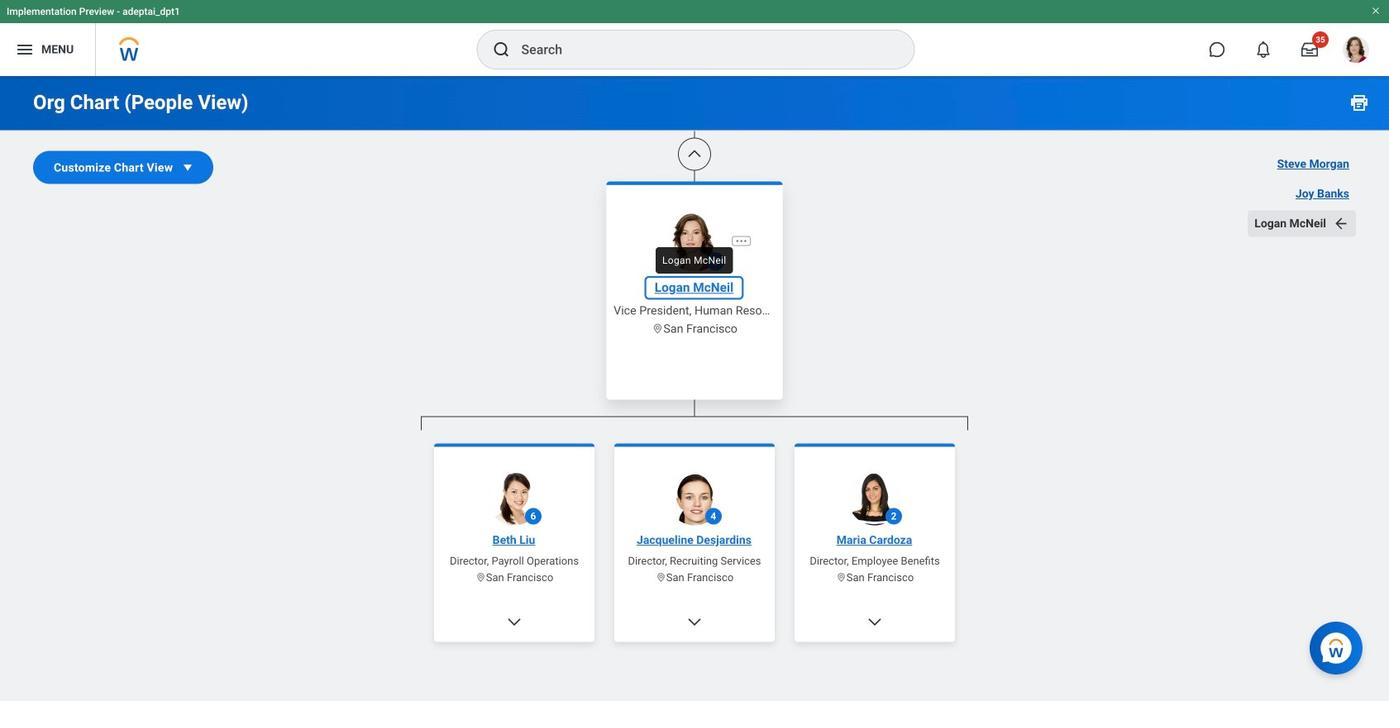 Task type: locate. For each thing, give the bounding box(es) containing it.
caret down image
[[180, 159, 196, 176]]

1 chevron down image from the left
[[506, 614, 523, 631]]

print org chart image
[[1350, 93, 1370, 113]]

location image for chevron down icon on the bottom right
[[836, 573, 847, 583]]

chevron down image
[[506, 614, 523, 631], [687, 614, 703, 631]]

profile logan mcneil image
[[1344, 36, 1370, 66]]

0 horizontal spatial chevron down image
[[506, 614, 523, 631]]

chevron down image
[[867, 614, 884, 631]]

related actions image
[[735, 234, 749, 248]]

Search Workday  search field
[[522, 31, 881, 68]]

main content
[[0, 0, 1390, 702]]

justify image
[[15, 40, 35, 60]]

banner
[[0, 0, 1390, 76]]

1 horizontal spatial chevron down image
[[687, 614, 703, 631]]

notifications large image
[[1256, 41, 1272, 58]]

location image
[[652, 323, 664, 335], [656, 573, 667, 583], [836, 573, 847, 583]]

tooltip
[[651, 242, 738, 279]]



Task type: describe. For each thing, give the bounding box(es) containing it.
close environment banner image
[[1372, 6, 1382, 16]]

arrow left image
[[1334, 216, 1350, 232]]

location image for 2nd chevron down image from left
[[656, 573, 667, 583]]

location image
[[476, 573, 486, 583]]

inbox large image
[[1302, 41, 1319, 58]]

search image
[[492, 40, 512, 60]]

logan mcneil, logan mcneil, 3 direct reports element
[[421, 431, 969, 702]]

chevron up image
[[687, 146, 703, 163]]

2 chevron down image from the left
[[687, 614, 703, 631]]



Task type: vqa. For each thing, say whether or not it's contained in the screenshot.
inbox image to the top
no



